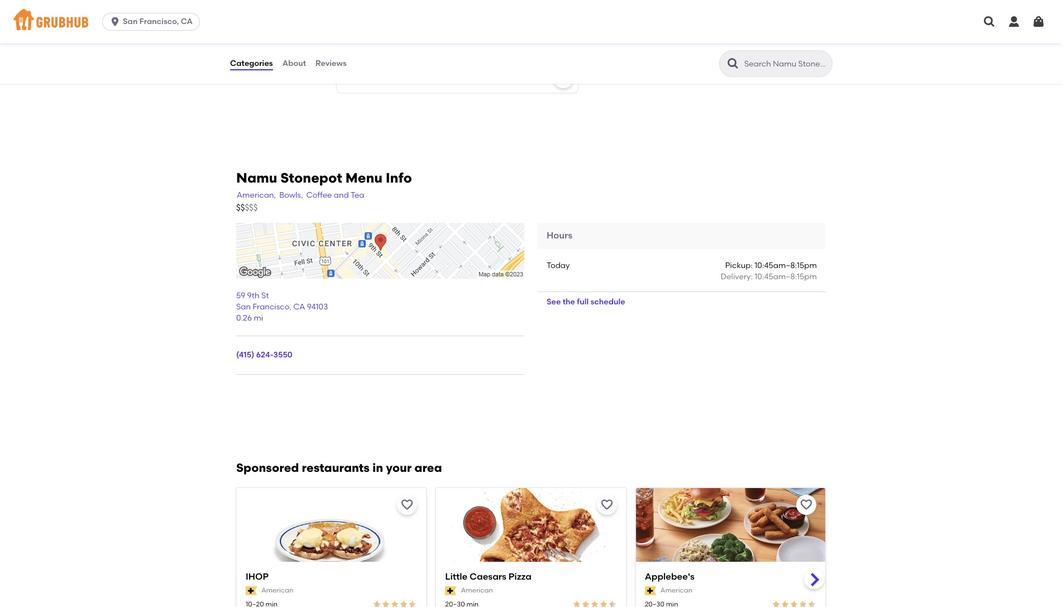 Task type: locate. For each thing, give the bounding box(es) containing it.
san inside 59 9th st san francisco , ca 94103 0.26 mi
[[236, 302, 251, 312]]

3 subscription pass image from the left
[[645, 586, 656, 595]]

schedule
[[591, 297, 625, 307]]

10:45am–8:15pm
[[755, 261, 817, 270], [755, 272, 817, 282]]

your
[[386, 461, 412, 475]]

star icon image
[[373, 600, 382, 607], [382, 600, 391, 607], [391, 600, 400, 607], [400, 600, 408, 607], [408, 600, 417, 607], [408, 600, 417, 607], [572, 600, 581, 607], [581, 600, 590, 607], [590, 600, 599, 607], [599, 600, 608, 607], [608, 600, 617, 607], [608, 600, 617, 607], [772, 600, 781, 607], [781, 600, 790, 607], [790, 600, 799, 607], [799, 600, 808, 607], [808, 600, 817, 607], [808, 600, 817, 607]]

0 horizontal spatial san
[[123, 17, 138, 26]]

ihop logo image
[[237, 488, 426, 582]]

1 save this restaurant image from the left
[[401, 498, 414, 512]]

2 horizontal spatial american
[[661, 586, 693, 594]]

2 10:45am–8:15pm from the top
[[755, 272, 817, 282]]

svg image left "san francisco, ca"
[[110, 16, 121, 27]]

francisco
[[253, 302, 289, 312]]

san up 0.26 at the left bottom of the page
[[236, 302, 251, 312]]

1 vertical spatial san
[[236, 302, 251, 312]]

1 horizontal spatial san
[[236, 302, 251, 312]]

59
[[236, 291, 245, 300]]

ca
[[181, 17, 193, 26], [293, 302, 305, 312]]

10:45am–8:15pm right delivery:
[[755, 272, 817, 282]]

0 horizontal spatial save this restaurant image
[[401, 498, 414, 512]]

american for little caesars pizza
[[461, 586, 493, 594]]

american,
[[237, 191, 276, 200]]

svg image right svg icon
[[1032, 15, 1046, 28]]

subscription pass image for applebee's
[[645, 586, 656, 595]]

1 vertical spatial 10:45am–8:15pm
[[755, 272, 817, 282]]

0 horizontal spatial save this restaurant button
[[397, 495, 417, 515]]

applebee's
[[645, 572, 695, 582]]

sponsored restaurants in your area
[[236, 461, 442, 475]]

ca inside 59 9th st san francisco , ca 94103 0.26 mi
[[293, 302, 305, 312]]

pickup:
[[725, 261, 753, 270]]

0.26
[[236, 313, 252, 323]]

little caesars pizza logo image
[[436, 488, 626, 582]]

american
[[262, 586, 293, 594], [461, 586, 493, 594], [661, 586, 693, 594]]

save this restaurant button
[[397, 495, 417, 515], [597, 495, 617, 515], [796, 495, 817, 515]]

save this restaurant button for little caesars pizza
[[597, 495, 617, 515]]

ca right ,
[[293, 302, 305, 312]]

1 horizontal spatial ca
[[293, 302, 305, 312]]

american down caesars
[[461, 586, 493, 594]]

topo chico sparkling water
[[343, 50, 451, 59]]

reviews button
[[315, 44, 347, 84]]

2 subscription pass image from the left
[[445, 586, 457, 595]]

categories
[[230, 59, 273, 68]]

$$
[[236, 202, 245, 213]]

1 10:45am–8:15pm from the top
[[755, 261, 817, 270]]

caesars
[[470, 572, 506, 582]]

1 save this restaurant button from the left
[[397, 495, 417, 515]]

2 american from the left
[[461, 586, 493, 594]]

american down applebee's
[[661, 586, 693, 594]]

2 save this restaurant button from the left
[[597, 495, 617, 515]]

american for applebee's
[[661, 586, 693, 594]]

reviews
[[316, 59, 347, 68]]

0 vertical spatial san
[[123, 17, 138, 26]]

,
[[289, 302, 291, 312]]

see the full schedule
[[547, 297, 625, 307]]

san francisco, ca button
[[102, 13, 204, 31]]

ca right francisco,
[[181, 17, 193, 26]]

0 horizontal spatial american
[[262, 586, 293, 594]]

about
[[282, 59, 306, 68]]

about button
[[282, 44, 307, 84]]

(415)
[[236, 350, 254, 360]]

3 save this restaurant button from the left
[[796, 495, 817, 515]]

sponsored
[[236, 461, 299, 475]]

1 american from the left
[[262, 586, 293, 594]]

3 american from the left
[[661, 586, 693, 594]]

the
[[563, 297, 575, 307]]

bowls, button
[[279, 189, 304, 202]]

ca inside button
[[181, 17, 193, 26]]

menu
[[346, 170, 383, 186]]

bowls,
[[279, 191, 303, 200]]

9th
[[247, 291, 259, 300]]

pizza
[[509, 572, 532, 582]]

svg image inside san francisco, ca button
[[110, 16, 121, 27]]

tea
[[351, 191, 364, 200]]

0 horizontal spatial subscription pass image
[[246, 586, 257, 595]]

1 vertical spatial ca
[[293, 302, 305, 312]]

0 horizontal spatial ca
[[181, 17, 193, 26]]

svg image
[[983, 15, 996, 28], [1032, 15, 1046, 28], [110, 16, 121, 27], [557, 72, 570, 85]]

59 9th st san francisco , ca 94103 0.26 mi
[[236, 291, 328, 323]]

main navigation navigation
[[0, 0, 1062, 44]]

Search Namu Stonepot search field
[[743, 59, 829, 69]]

mi
[[254, 313, 263, 323]]

save this restaurant image
[[401, 498, 414, 512], [600, 498, 614, 512]]

subscription pass image down ihop
[[246, 586, 257, 595]]

2 horizontal spatial save this restaurant button
[[796, 495, 817, 515]]

1 horizontal spatial american
[[461, 586, 493, 594]]

stonepot
[[280, 170, 342, 186]]

94103
[[307, 302, 328, 312]]

subscription pass image down little
[[445, 586, 457, 595]]

0 vertical spatial 10:45am–8:15pm
[[755, 261, 817, 270]]

san left francisco,
[[123, 17, 138, 26]]

namu stonepot menu info
[[236, 170, 412, 186]]

1 horizontal spatial save this restaurant button
[[597, 495, 617, 515]]

1 horizontal spatial save this restaurant image
[[600, 498, 614, 512]]

subscription pass image
[[246, 586, 257, 595], [445, 586, 457, 595], [645, 586, 656, 595]]

1 subscription pass image from the left
[[246, 586, 257, 595]]

applebee's link
[[645, 571, 817, 584]]

2 horizontal spatial subscription pass image
[[645, 586, 656, 595]]

1 horizontal spatial subscription pass image
[[445, 586, 457, 595]]

full
[[577, 297, 589, 307]]

624-
[[256, 350, 273, 360]]

10:45am–8:15pm right pickup:
[[755, 261, 817, 270]]

2 save this restaurant image from the left
[[600, 498, 614, 512]]

american down ihop
[[262, 586, 293, 594]]

san
[[123, 17, 138, 26], [236, 302, 251, 312]]

subscription pass image down applebee's
[[645, 586, 656, 595]]

0 vertical spatial ca
[[181, 17, 193, 26]]



Task type: vqa. For each thing, say whether or not it's contained in the screenshot.
"report"
no



Task type: describe. For each thing, give the bounding box(es) containing it.
today
[[547, 261, 570, 270]]

svg image down $4.00 on the right of page
[[557, 72, 570, 85]]

area
[[415, 461, 442, 475]]

ihop link
[[246, 571, 417, 584]]

save this restaurant image
[[800, 498, 813, 512]]

see the full schedule button
[[538, 292, 634, 312]]

pickup: 10:45am–8:15pm delivery: 10:45am–8:15pm
[[721, 261, 817, 282]]

american for ihop
[[262, 586, 293, 594]]

chico
[[364, 50, 387, 59]]

coffee and tea button
[[306, 189, 365, 202]]

subscription pass image for ihop
[[246, 586, 257, 595]]

restaurants
[[302, 461, 370, 475]]

delivery:
[[721, 272, 753, 282]]

applebee's logo image
[[636, 488, 825, 582]]

$4.00
[[550, 49, 571, 58]]

info
[[386, 170, 412, 186]]

save this restaurant button for ihop
[[397, 495, 417, 515]]

svg image left svg icon
[[983, 15, 996, 28]]

(415) 624-3550
[[236, 350, 292, 360]]

st
[[261, 291, 269, 300]]

namu
[[236, 170, 277, 186]]

american, button
[[236, 189, 277, 202]]

san inside san francisco, ca button
[[123, 17, 138, 26]]

american, bowls, coffee and tea
[[237, 191, 364, 200]]

categories button
[[230, 44, 273, 84]]

search icon image
[[727, 57, 740, 70]]

san francisco, ca
[[123, 17, 193, 26]]

and
[[334, 191, 349, 200]]

francisco,
[[139, 17, 179, 26]]

see
[[547, 297, 561, 307]]

hours
[[547, 230, 573, 241]]

(415) 624-3550 button
[[236, 350, 292, 361]]

$$$$$
[[236, 202, 258, 213]]

little caesars pizza link
[[445, 571, 617, 584]]

ihop
[[246, 572, 269, 582]]

save this restaurant image for little caesars pizza
[[600, 498, 614, 512]]

little
[[445, 572, 468, 582]]

save this restaurant image for ihop
[[401, 498, 414, 512]]

sparkling
[[389, 50, 425, 59]]

topo
[[343, 50, 362, 59]]

in
[[373, 461, 383, 475]]

water
[[427, 50, 451, 59]]

coffee
[[306, 191, 332, 200]]

little caesars pizza
[[445, 572, 532, 582]]

save this restaurant button for applebee's
[[796, 495, 817, 515]]

3550
[[273, 350, 292, 360]]

svg image
[[1008, 15, 1021, 28]]

subscription pass image for little caesars pizza
[[445, 586, 457, 595]]



